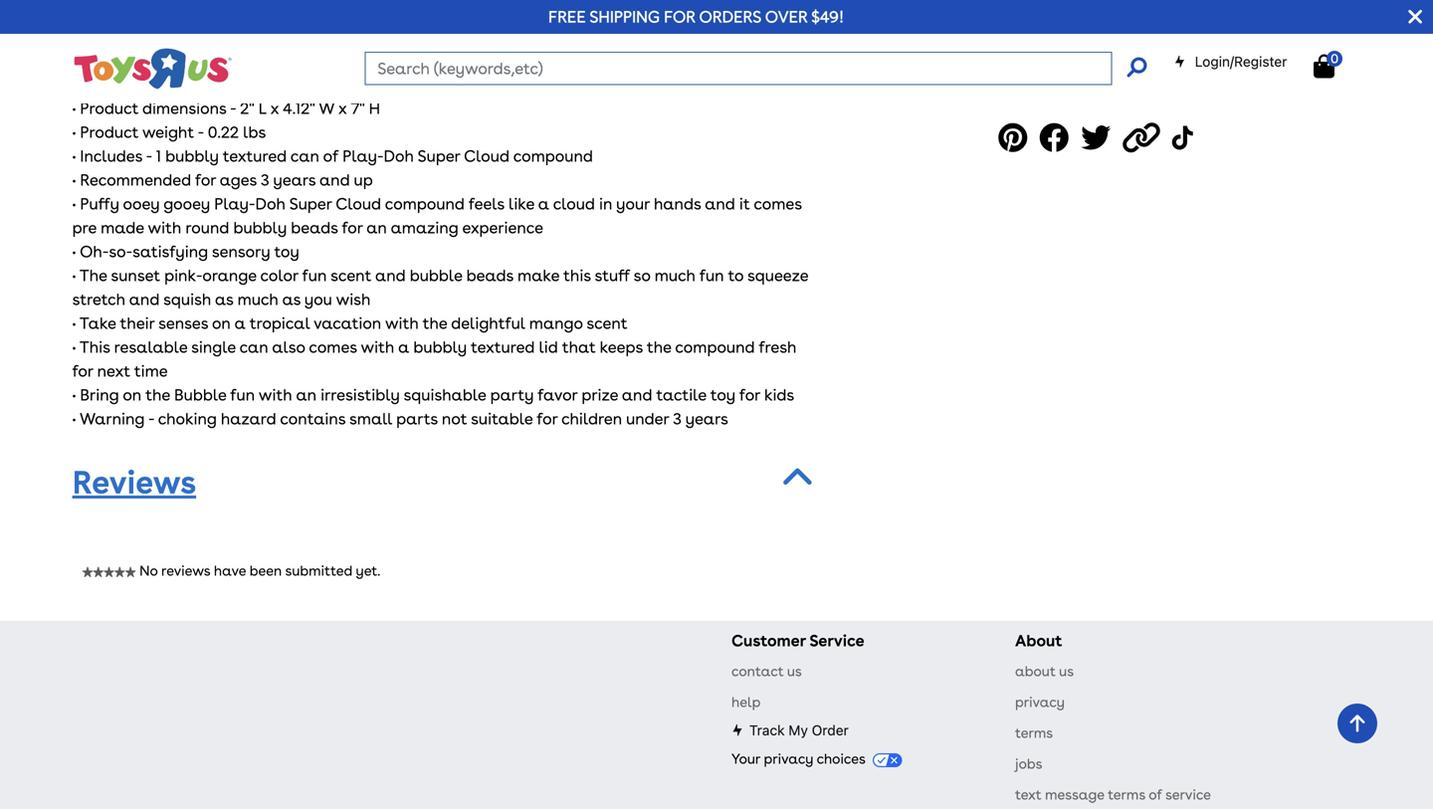 Task type: describe. For each thing, give the bounding box(es) containing it.
11 • from the top
[[72, 409, 76, 428]]

service
[[1165, 786, 1211, 803]]

and left it
[[705, 194, 735, 213]]

2 vertical spatial cloud
[[336, 194, 381, 213]]

0 horizontal spatial super
[[289, 194, 332, 213]]

bring
[[80, 385, 119, 404]]

for inside the "usually ships in 3 to 5 business days eligible for return on toysrus.com only"
[[1015, 78, 1035, 97]]

1 vertical spatial round
[[186, 218, 229, 237]]

1 horizontal spatial 3
[[673, 409, 682, 428]]

1 vertical spatial can
[[291, 146, 319, 166]]

keeps
[[600, 337, 643, 357]]

with up satisfying
[[148, 218, 181, 237]]

is
[[275, 27, 286, 46]]

- left choking
[[148, 409, 154, 428]]

free shipping for orders over $49! link
[[548, 7, 844, 26]]

and down shipping
[[581, 51, 611, 70]]

shipping
[[590, 7, 660, 26]]

my
[[789, 722, 808, 738]]

time
[[134, 361, 168, 380]]

1 vertical spatial bubble
[[410, 266, 462, 285]]

made
[[101, 218, 144, 237]]

0 horizontal spatial like
[[442, 74, 468, 94]]

lid
[[539, 337, 558, 357]]

under
[[626, 409, 669, 428]]

on down next
[[123, 385, 142, 404]]

share a link to play-doh super cloud bubble fun scented single can on twitter image
[[1081, 116, 1117, 160]]

1 vertical spatial an
[[296, 385, 317, 404]]

0 vertical spatial single
[[194, 27, 238, 46]]

1 horizontal spatial round
[[243, 51, 286, 70]]

warning
[[80, 409, 145, 428]]

shopping bag image
[[1314, 54, 1335, 78]]

2"
[[240, 98, 254, 118]]

kids
[[764, 385, 794, 404]]

weight
[[142, 122, 194, 142]]

noses
[[363, 74, 406, 94]]

and left up
[[319, 170, 350, 189]]

7"
[[351, 98, 365, 118]]

0 vertical spatial terms
[[1015, 724, 1053, 741]]

4 • from the top
[[72, 170, 76, 189]]

help link
[[731, 693, 761, 710]]

privacy choices icon image
[[873, 753, 902, 767]]

1 vertical spatial 3
[[261, 170, 269, 189]]

1 horizontal spatial tropical
[[564, 74, 625, 94]]

0 horizontal spatial privacy
[[764, 750, 813, 767]]

a right they're
[[549, 74, 561, 94]]

about us
[[1015, 663, 1074, 680]]

0 vertical spatial pink-
[[693, 51, 731, 70]]

sunset
[[111, 266, 160, 285]]

0 horizontal spatial orange
[[202, 266, 257, 285]]

return
[[1039, 78, 1085, 97]]

over
[[765, 7, 808, 26]]

eyes
[[291, 74, 325, 94]]

1 vertical spatial hands
[[654, 194, 701, 213]]

with right vacation at left top
[[385, 313, 419, 333]]

choking
[[158, 409, 217, 428]]

0 horizontal spatial toy
[[274, 242, 299, 261]]

1 vertical spatial make
[[518, 266, 559, 285]]

reviews
[[161, 562, 210, 579]]

1 vertical spatial comes
[[309, 337, 357, 357]]

fresh
[[759, 337, 797, 357]]

the right is
[[290, 27, 315, 46]]

it's
[[114, 74, 135, 94]]

pre
[[72, 218, 97, 237]]

as-
[[499, 27, 524, 46]]

1 vertical spatial beads
[[291, 218, 338, 237]]

stretch
[[72, 289, 125, 309]]

tiktok image
[[1172, 116, 1198, 160]]

suitable
[[471, 409, 533, 428]]

0 horizontal spatial bubbly
[[165, 146, 219, 166]]

1 vertical spatial textured
[[471, 337, 535, 357]]

air
[[524, 27, 545, 46]]

text message terms of service
[[1015, 786, 1211, 803]]

text
[[1015, 786, 1041, 803]]

customer
[[731, 631, 806, 650]]

1 vertical spatial gooey
[[163, 194, 210, 213]]

you
[[304, 289, 332, 309]]

h
[[369, 98, 380, 118]]

satisfying
[[132, 242, 208, 261]]

contains
[[280, 409, 346, 428]]

also
[[272, 337, 305, 357]]

take
[[80, 313, 116, 333]]

1 horizontal spatial comes
[[754, 194, 802, 213]]

1 product from the top
[[80, 98, 139, 118]]

us for about
[[1059, 663, 1074, 680]]

1 horizontal spatial bubble
[[174, 385, 226, 404]]

us for customer service
[[787, 663, 802, 680]]

3 inside the "usually ships in 3 to 5 business days eligible for return on toysrus.com only"
[[1086, 54, 1095, 73]]

$49!
[[811, 7, 844, 26]]

2 x from the left
[[338, 98, 347, 118]]

their
[[120, 313, 155, 333]]

1 as from the left
[[215, 289, 233, 309]]

squishable
[[404, 385, 486, 404]]

- left 0.22
[[198, 122, 204, 142]]

2 horizontal spatial bubbly
[[413, 337, 467, 357]]

2 horizontal spatial beads
[[466, 266, 513, 285]]

terms link
[[1015, 724, 1053, 741]]

choices
[[817, 750, 865, 767]]

contact
[[731, 663, 784, 680]]

the
[[80, 266, 107, 285]]

0 horizontal spatial make
[[194, 74, 236, 94]]

1 vertical spatial bubbly
[[233, 218, 287, 237]]

about
[[1015, 663, 1056, 680]]

a up feel
[[435, 51, 446, 70]]

squeeze
[[747, 266, 808, 285]]

puffy
[[319, 27, 359, 46]]

compound up it's on the left
[[72, 51, 152, 70]]

and down the amazing
[[375, 266, 406, 285]]

free
[[548, 7, 586, 26]]

1 vertical spatial super
[[418, 146, 460, 166]]

0 vertical spatial much
[[655, 266, 696, 285]]

next
[[97, 361, 130, 380]]

1 vertical spatial single
[[191, 337, 236, 357]]

for left kids
[[739, 385, 760, 404]]

compound up "cloud"
[[513, 146, 593, 166]]

1 vertical spatial to
[[174, 74, 190, 94]]

0 vertical spatial doh
[[637, 27, 668, 46]]

puffy
[[80, 194, 119, 213]]

0 horizontal spatial delightful
[[451, 313, 525, 333]]

0 vertical spatial delightful
[[615, 51, 689, 70]]

favor
[[538, 385, 577, 404]]

usually
[[964, 54, 1023, 73]]

with up hazard
[[259, 385, 292, 404]]

in inside this bubble fun single can is the puffy ooey-gooey light-as-air fun of play-doh super cloud compound mixed with round bubble beads with a fun mango scent and delightful pink-orange color it's sure to make hands eyes and noses feel like they're on a tropical vacation. • product dimensions - 2" l x 4.12" w x 7" h • product weight - 0.22 lbs • includes - 1 bubbly textured can of play-doh super cloud compound • recommended for ages 3 years and up • puffy ooey gooey play-doh super cloud compound feels like a cloud in your hands and it comes pre made with round bubbly beads for an amazing experience • oh-so-satisfying sensory toy • the sunset pink-orange color fun scent and bubble beads make this stuff so much fun to squeeze stretch and squish as much as you wish • take their senses on a tropical vacation with the delightful mango scent • this resalable single can also comes with a bubbly textured lid that keeps the compound fresh for next time • bring on the bubble fun with an irresistibly squishable party favor prize and tactile toy for kids • warning - choking hazard contains small parts not suitable for children under 3 years
[[599, 194, 612, 213]]

with down vacation at left top
[[361, 337, 394, 357]]

fun down light-
[[450, 51, 475, 70]]

lbs
[[243, 122, 266, 142]]

toysrus.com
[[1112, 78, 1210, 97]]

track my order
[[749, 722, 849, 738]]

the right keeps
[[647, 337, 671, 357]]

l
[[258, 98, 267, 118]]

to inside the "usually ships in 3 to 5 business days eligible for return on toysrus.com only"
[[1099, 54, 1114, 73]]

recommended
[[80, 170, 191, 189]]

and up under
[[622, 385, 652, 404]]

fun
[[163, 27, 190, 46]]

0
[[1331, 51, 1339, 66]]

this
[[563, 266, 591, 285]]

2 vertical spatial can
[[239, 337, 268, 357]]

jobs link
[[1015, 755, 1042, 772]]

fun left squeeze
[[699, 266, 724, 285]]

a right senses
[[234, 313, 246, 333]]

ooey
[[123, 194, 160, 213]]

1 vertical spatial pink-
[[164, 266, 202, 285]]

squish
[[163, 289, 211, 309]]

5
[[1118, 54, 1128, 73]]

mixed
[[156, 51, 201, 70]]

so-
[[109, 242, 132, 261]]

feels
[[469, 194, 504, 213]]

dimensions
[[142, 98, 226, 118]]

1 vertical spatial tropical
[[250, 313, 310, 333]]

0 vertical spatial can
[[242, 27, 271, 46]]

1 horizontal spatial years
[[685, 409, 728, 428]]

2 horizontal spatial play-
[[596, 27, 637, 46]]

tactile
[[656, 385, 706, 404]]

- left 2"
[[230, 98, 236, 118]]

senses
[[158, 313, 208, 333]]

with right mixed on the left top of the page
[[205, 51, 238, 70]]

0 vertical spatial bubble
[[107, 27, 159, 46]]

0 vertical spatial gooey
[[406, 27, 453, 46]]

service
[[809, 631, 864, 650]]

a left "cloud"
[[538, 194, 549, 213]]

vacation.
[[628, 74, 700, 94]]

1 horizontal spatial scent
[[536, 51, 577, 70]]

party
[[490, 385, 534, 404]]

0 vertical spatial super
[[672, 27, 714, 46]]

small
[[349, 409, 392, 428]]

fun up hazard
[[230, 385, 255, 404]]

order
[[812, 722, 849, 738]]



Task type: locate. For each thing, give the bounding box(es) containing it.
privacy down track my order "button"
[[764, 750, 813, 767]]

play- down shipping
[[596, 27, 637, 46]]

have
[[214, 562, 246, 579]]

contact us
[[731, 663, 802, 680]]

us down customer service on the right of the page
[[787, 663, 802, 680]]

track my order button
[[731, 722, 849, 738]]

2 horizontal spatial to
[[1099, 54, 1114, 73]]

1 vertical spatial scent
[[331, 266, 371, 285]]

3 left 5
[[1086, 54, 1095, 73]]

bubble up eyes
[[290, 51, 343, 70]]

privacy
[[1015, 693, 1065, 710], [764, 750, 813, 767]]

0 vertical spatial years
[[273, 170, 316, 189]]

1 horizontal spatial make
[[518, 266, 559, 285]]

1 x from the left
[[271, 98, 279, 118]]

1 horizontal spatial textured
[[471, 337, 535, 357]]

bubble
[[107, 27, 159, 46], [174, 385, 226, 404]]

1 horizontal spatial as
[[282, 289, 301, 309]]

★★★★★
[[82, 566, 136, 578]]

this bubble fun single can is the puffy ooey-gooey light-as-air fun of play-doh super cloud compound mixed with round bubble beads with a fun mango scent and delightful pink-orange color it's sure to make hands eyes and noses feel like they're on a tropical vacation. • product dimensions - 2" l x 4.12" w x 7" h • product weight - 0.22 lbs • includes - 1 bubbly textured can of play-doh super cloud compound • recommended for ages 3 years and up • puffy ooey gooey play-doh super cloud compound feels like a cloud in your hands and it comes pre made with round bubbly beads for an amazing experience • oh-so-satisfying sensory toy • the sunset pink-orange color fun scent and bubble beads make this stuff so much fun to squeeze stretch and squish as much as you wish • take their senses on a tropical vacation with the delightful mango scent • this resalable single can also comes with a bubbly textured lid that keeps the compound fresh for next time • bring on the bubble fun with an irresistibly squishable party favor prize and tactile toy for kids • warning - choking hazard contains small parts not suitable for children under 3 years
[[72, 27, 808, 428]]

2 vertical spatial super
[[289, 194, 332, 213]]

gooey right ooey
[[163, 194, 210, 213]]

8 • from the top
[[72, 313, 76, 333]]

1 horizontal spatial cloud
[[464, 146, 510, 166]]

make
[[194, 74, 236, 94], [518, 266, 559, 285]]

with up feel
[[398, 51, 431, 70]]

your privacy choices link
[[731, 750, 902, 767]]

1 vertical spatial play-
[[342, 146, 384, 166]]

1 vertical spatial this
[[80, 337, 110, 357]]

track
[[749, 722, 785, 738]]

0 horizontal spatial bubble
[[107, 27, 159, 46]]

on right senses
[[212, 313, 231, 333]]

no
[[139, 562, 158, 579]]

1 horizontal spatial of
[[577, 27, 592, 46]]

0 horizontal spatial pink-
[[164, 266, 202, 285]]

only
[[1214, 78, 1248, 97]]

vacation
[[314, 313, 381, 333]]

0 horizontal spatial scent
[[331, 266, 371, 285]]

0 vertical spatial bubble
[[290, 51, 343, 70]]

bubble down the amazing
[[410, 266, 462, 285]]

like up experience
[[509, 194, 534, 213]]

help
[[731, 693, 761, 710]]

2 vertical spatial bubbly
[[413, 337, 467, 357]]

1 horizontal spatial pink-
[[693, 51, 731, 70]]

0 horizontal spatial years
[[273, 170, 316, 189]]

to up dimensions at the top left of the page
[[174, 74, 190, 94]]

close button image
[[1408, 6, 1422, 28]]

toys r us image
[[72, 46, 231, 91]]

a
[[435, 51, 446, 70], [549, 74, 561, 94], [538, 194, 549, 213], [234, 313, 246, 333], [398, 337, 409, 357]]

can left is
[[242, 27, 271, 46]]

stuff
[[595, 266, 630, 285]]

2 vertical spatial 3
[[673, 409, 682, 428]]

1 horizontal spatial to
[[728, 266, 744, 285]]

hands up l
[[240, 74, 287, 94]]

round up sensory
[[186, 218, 229, 237]]

0 vertical spatial product
[[80, 98, 139, 118]]

1 horizontal spatial color
[[260, 266, 298, 285]]

1 vertical spatial much
[[237, 289, 278, 309]]

play- up up
[[342, 146, 384, 166]]

create a pinterest pin for play-doh super cloud bubble fun scented single can image
[[998, 116, 1033, 160]]

bubbly right "1" at top left
[[165, 146, 219, 166]]

single down senses
[[191, 337, 236, 357]]

0 horizontal spatial hands
[[240, 74, 287, 94]]

compound up tactile
[[675, 337, 755, 357]]

and up their
[[129, 289, 160, 309]]

shopping bag image
[[1048, 20, 1062, 36]]

1 vertical spatial in
[[599, 194, 612, 213]]

1 horizontal spatial in
[[1069, 54, 1082, 73]]

and
[[581, 51, 611, 70], [329, 74, 359, 94], [319, 170, 350, 189], [705, 194, 735, 213], [375, 266, 406, 285], [129, 289, 160, 309], [622, 385, 652, 404]]

your
[[731, 750, 760, 767]]

this up toys r us image
[[72, 27, 103, 46]]

pink- down free shipping for orders over $49! link
[[693, 51, 731, 70]]

0 vertical spatial privacy
[[1015, 693, 1065, 710]]

copy a link to play-doh super cloud bubble fun scented single can image
[[1123, 116, 1166, 160]]

reviews
[[72, 463, 196, 501]]

privacy link
[[1015, 693, 1065, 710]]

- left "1" at top left
[[146, 146, 152, 166]]

color down sensory
[[260, 266, 298, 285]]

the up squishable on the left of the page
[[423, 313, 447, 333]]

this down take
[[80, 337, 110, 357]]

toy right sensory
[[274, 242, 299, 261]]

1 us from the left
[[787, 663, 802, 680]]

9 • from the top
[[72, 337, 76, 357]]

bubble up choking
[[174, 385, 226, 404]]

us right about
[[1059, 663, 1074, 680]]

can down 4.12"
[[291, 146, 319, 166]]

1 horizontal spatial doh
[[384, 146, 414, 166]]

3 • from the top
[[72, 146, 76, 166]]

0 horizontal spatial doh
[[255, 194, 286, 213]]

super down free shipping for orders over $49!
[[672, 27, 714, 46]]

ages
[[220, 170, 257, 189]]

cloud down orders
[[718, 27, 763, 46]]

on right they're
[[527, 74, 546, 94]]

amazing
[[391, 218, 459, 237]]

w
[[319, 98, 334, 118]]

days
[[1200, 54, 1238, 73]]

0 vertical spatial of
[[577, 27, 592, 46]]

2 product from the top
[[80, 122, 139, 142]]

eligible
[[955, 78, 1011, 97]]

as right squish
[[215, 289, 233, 309]]

terms right message
[[1108, 786, 1145, 803]]

delightful up vacation.
[[615, 51, 689, 70]]

includes
[[80, 146, 142, 166]]

0 horizontal spatial play-
[[214, 194, 255, 213]]

for left ages
[[195, 170, 216, 189]]

privacy down about us link
[[1015, 693, 1065, 710]]

2 vertical spatial beads
[[466, 266, 513, 285]]

fun down "free"
[[549, 27, 573, 46]]

hazard
[[221, 409, 276, 428]]

product down it's on the left
[[80, 98, 139, 118]]

mango
[[479, 51, 532, 70], [529, 313, 583, 333]]

this
[[72, 27, 103, 46], [80, 337, 110, 357]]

2 us from the left
[[1059, 663, 1074, 680]]

2 horizontal spatial cloud
[[718, 27, 763, 46]]

share play-doh super cloud bubble fun scented single can on facebook image
[[1039, 116, 1075, 160]]

to
[[1099, 54, 1114, 73], [174, 74, 190, 94], [728, 266, 744, 285]]

1 • from the top
[[72, 98, 76, 118]]

hands
[[240, 74, 287, 94], [654, 194, 701, 213]]

for
[[1015, 78, 1035, 97], [195, 170, 216, 189], [342, 218, 363, 237], [72, 361, 93, 380], [739, 385, 760, 404], [537, 409, 558, 428]]

light-
[[457, 27, 499, 46]]

much right so
[[655, 266, 696, 285]]

of left service on the bottom
[[1149, 786, 1162, 803]]

0 vertical spatial this
[[72, 27, 103, 46]]

0 vertical spatial hands
[[240, 74, 287, 94]]

cloud down up
[[336, 194, 381, 213]]

1 vertical spatial mango
[[529, 313, 583, 333]]

1 horizontal spatial gooey
[[406, 27, 453, 46]]

None search field
[[365, 52, 1147, 85]]

ships
[[1026, 54, 1065, 73]]

compound up the amazing
[[385, 194, 465, 213]]

in inside the "usually ships in 3 to 5 business days eligible for return on toysrus.com only"
[[1069, 54, 1082, 73]]

6 • from the top
[[72, 242, 76, 261]]

as left the you
[[282, 289, 301, 309]]

•
[[72, 98, 76, 118], [72, 122, 76, 142], [72, 146, 76, 166], [72, 170, 76, 189], [72, 194, 76, 213], [72, 242, 76, 261], [72, 266, 76, 285], [72, 313, 76, 333], [72, 337, 76, 357], [72, 385, 76, 404], [72, 409, 76, 428]]

3
[[1086, 54, 1095, 73], [261, 170, 269, 189], [673, 409, 682, 428]]

-
[[230, 98, 236, 118], [198, 122, 204, 142], [146, 146, 152, 166], [148, 409, 154, 428]]

color left it's on the left
[[72, 74, 110, 94]]

the
[[290, 27, 315, 46], [423, 313, 447, 333], [647, 337, 671, 357], [145, 385, 170, 404]]

2 vertical spatial of
[[1149, 786, 1162, 803]]

0 vertical spatial scent
[[536, 51, 577, 70]]

1 vertical spatial toy
[[710, 385, 735, 404]]

customer service
[[731, 631, 864, 650]]

for
[[664, 7, 695, 26]]

Enter Keyword or Item No. search field
[[365, 52, 1112, 85]]

orange
[[731, 51, 786, 70], [202, 266, 257, 285]]

orders
[[699, 7, 761, 26]]

10 • from the top
[[72, 385, 76, 404]]

cloud
[[718, 27, 763, 46], [464, 146, 510, 166], [336, 194, 381, 213]]

for up bring
[[72, 361, 93, 380]]

0 horizontal spatial textured
[[223, 146, 287, 166]]

1 vertical spatial like
[[509, 194, 534, 213]]

toy right tactile
[[710, 385, 735, 404]]

0 horizontal spatial much
[[237, 289, 278, 309]]

years down tactile
[[685, 409, 728, 428]]

0 horizontal spatial cloud
[[336, 194, 381, 213]]

0 link
[[1314, 51, 1355, 79]]

doh down noses on the top of the page
[[384, 146, 414, 166]]

oh-
[[80, 242, 109, 261]]

1 horizontal spatial much
[[655, 266, 696, 285]]

with
[[205, 51, 238, 70], [398, 51, 431, 70], [148, 218, 181, 237], [385, 313, 419, 333], [361, 337, 394, 357], [259, 385, 292, 404]]

product up includes
[[80, 122, 139, 142]]

2 as from the left
[[282, 289, 301, 309]]

round down is
[[243, 51, 286, 70]]

ooey-
[[363, 27, 406, 46]]

x
[[271, 98, 279, 118], [338, 98, 347, 118]]

doh down for
[[637, 27, 668, 46]]

beads up the you
[[291, 218, 338, 237]]

so
[[634, 266, 650, 285]]

0 horizontal spatial round
[[186, 218, 229, 237]]

terms
[[1015, 724, 1053, 741], [1108, 786, 1145, 803]]

0.22
[[208, 122, 239, 142]]

x right l
[[271, 98, 279, 118]]

beads down experience
[[466, 266, 513, 285]]

super up the amazing
[[418, 146, 460, 166]]

in left your
[[599, 194, 612, 213]]

0 horizontal spatial in
[[599, 194, 612, 213]]

prize
[[582, 385, 618, 404]]

2 horizontal spatial super
[[672, 27, 714, 46]]

the down the time
[[145, 385, 170, 404]]

0 horizontal spatial color
[[72, 74, 110, 94]]

super
[[672, 27, 714, 46], [418, 146, 460, 166], [289, 194, 332, 213]]

for down up
[[342, 218, 363, 237]]

0 vertical spatial 3
[[1086, 54, 1095, 73]]

1 vertical spatial cloud
[[464, 146, 510, 166]]

0 horizontal spatial 3
[[261, 170, 269, 189]]

1
[[156, 146, 161, 166]]

1 horizontal spatial like
[[509, 194, 534, 213]]

0 horizontal spatial as
[[215, 289, 233, 309]]

to left 5
[[1099, 54, 1114, 73]]

0 vertical spatial an
[[366, 218, 387, 237]]

1 horizontal spatial orange
[[731, 51, 786, 70]]

bubbly
[[165, 146, 219, 166], [233, 218, 287, 237], [413, 337, 467, 357]]

4.12"
[[283, 98, 315, 118]]

make left 'this'
[[518, 266, 559, 285]]

scent up keeps
[[587, 313, 628, 333]]

of down the w
[[323, 146, 338, 166]]

5 • from the top
[[72, 194, 76, 213]]

1 vertical spatial doh
[[384, 146, 414, 166]]

jobs
[[1015, 755, 1042, 772]]

7 • from the top
[[72, 266, 76, 285]]

1 horizontal spatial privacy
[[1015, 693, 1065, 710]]

beads down 'ooey-'
[[347, 51, 394, 70]]

1 vertical spatial of
[[323, 146, 338, 166]]

0 vertical spatial like
[[442, 74, 468, 94]]

terms up the jobs
[[1015, 724, 1053, 741]]

your
[[616, 194, 650, 213]]

1 horizontal spatial toy
[[710, 385, 735, 404]]

orange down over
[[731, 51, 786, 70]]

like right feel
[[442, 74, 468, 94]]

tropical left vacation.
[[564, 74, 625, 94]]

free shipping for orders over $49!
[[548, 7, 844, 26]]

0 vertical spatial textured
[[223, 146, 287, 166]]

0 horizontal spatial terms
[[1015, 724, 1053, 741]]

in up return
[[1069, 54, 1082, 73]]

3 down tactile
[[673, 409, 682, 428]]

0 vertical spatial round
[[243, 51, 286, 70]]

a up squishable on the left of the page
[[398, 337, 409, 357]]

1 horizontal spatial terms
[[1108, 786, 1145, 803]]

on inside the "usually ships in 3 to 5 business days eligible for return on toysrus.com only"
[[1089, 78, 1108, 97]]

parts
[[396, 409, 438, 428]]

2 • from the top
[[72, 122, 76, 142]]

2 horizontal spatial 3
[[1086, 54, 1095, 73]]

about
[[1015, 631, 1062, 650]]

0 vertical spatial color
[[72, 74, 110, 94]]

that
[[562, 337, 596, 357]]

gooey up feel
[[406, 27, 453, 46]]

an up contains
[[296, 385, 317, 404]]

sure
[[139, 74, 170, 94]]

pink- up squish
[[164, 266, 202, 285]]

2 vertical spatial scent
[[587, 313, 628, 333]]

much
[[655, 266, 696, 285], [237, 289, 278, 309]]

fun up the you
[[302, 266, 327, 285]]

1 vertical spatial years
[[685, 409, 728, 428]]

your privacy choices
[[731, 750, 869, 767]]

tropical up also
[[250, 313, 310, 333]]

text message terms of service link
[[1015, 786, 1211, 803]]

of
[[577, 27, 592, 46], [323, 146, 338, 166], [1149, 786, 1162, 803]]

mango up lid
[[529, 313, 583, 333]]

0 horizontal spatial an
[[296, 385, 317, 404]]

scent down air
[[536, 51, 577, 70]]

0 vertical spatial mango
[[479, 51, 532, 70]]

1 horizontal spatial beads
[[347, 51, 394, 70]]

0 vertical spatial tropical
[[564, 74, 625, 94]]

resalable
[[114, 337, 187, 357]]

and up the 7"
[[329, 74, 359, 94]]

for down favor
[[537, 409, 558, 428]]

comes down vacation at left top
[[309, 337, 357, 357]]

★★★★★ no reviews have been submitted yet.
[[82, 562, 380, 579]]

years right ages
[[273, 170, 316, 189]]

2 horizontal spatial of
[[1149, 786, 1162, 803]]



Task type: vqa. For each thing, say whether or not it's contained in the screenshot.
5 ★
no



